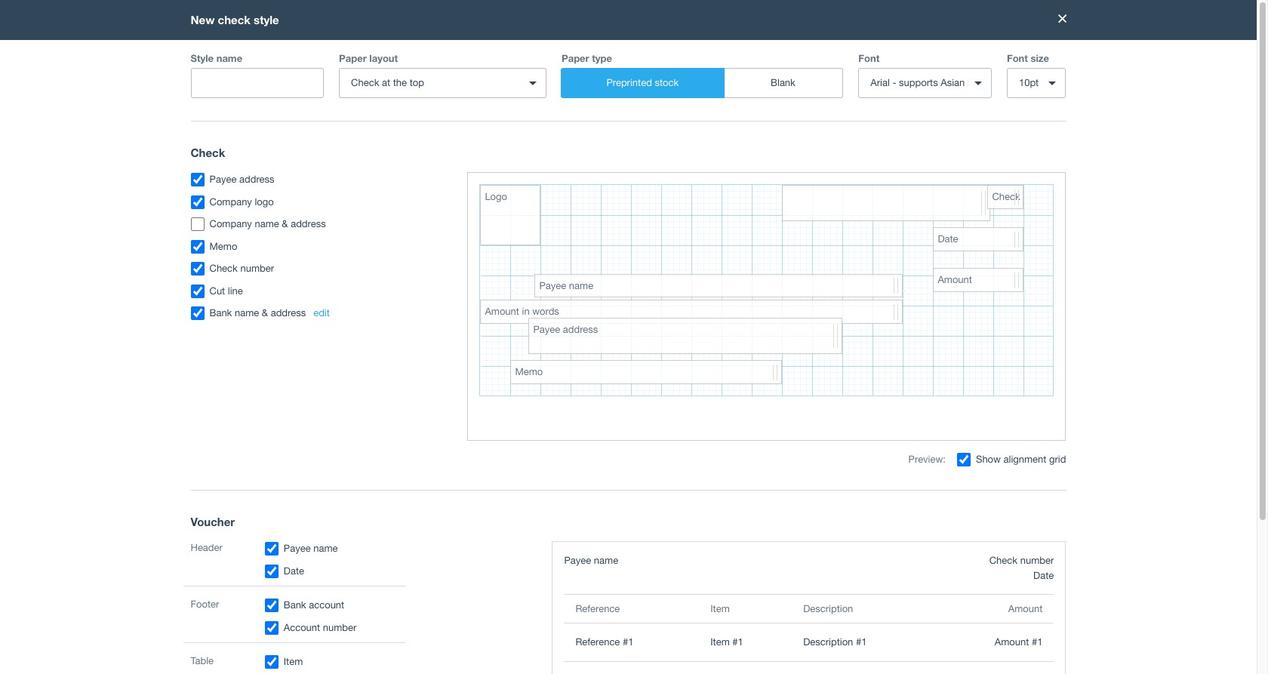 Task type: describe. For each thing, give the bounding box(es) containing it.
raleigh
[[692, 259, 725, 269]]

bank
[[570, 284, 588, 294]]

upload logo link
[[820, 216, 978, 300]]

company inside include name of payee company logo
[[302, 318, 336, 328]]

states
[[723, 270, 751, 280]]

long
[[703, 237, 721, 247]]

upload
[[876, 232, 902, 242]]

date
[[487, 284, 504, 294]]

top)
[[393, 216, 411, 226]]

check
[[350, 216, 374, 226]]

company inside company details loopertoo 54 long lane apt 33 raleigh nv werf united states minor outlying islands
[[692, 216, 730, 226]]

of
[[354, 296, 362, 305]]

10pt
[[454, 244, 474, 253]]

2 paper from the top
[[291, 230, 312, 240]]

organization settings › check styles
[[283, 91, 396, 122]]

svg image
[[1045, 56, 1054, 65]]

payee
[[302, 306, 323, 316]]

details
[[733, 216, 761, 226]]

organization
[[283, 91, 329, 100]]

item
[[487, 296, 504, 305]]

united
[[692, 270, 721, 280]]

layout:
[[315, 216, 340, 226]]

name
[[332, 296, 352, 305]]

company details loopertoo 54 long lane apt 33 raleigh nv werf united states minor outlying islands
[[692, 216, 780, 290]]

–
[[335, 244, 340, 253]]

bank account
[[570, 284, 619, 294]]

upload logo
[[876, 232, 922, 242]]

apt
[[692, 248, 704, 258]]

styles
[[343, 100, 396, 122]]



Task type: vqa. For each thing, say whether or not it's contained in the screenshot.
"banner" at top
no



Task type: locate. For each thing, give the bounding box(es) containing it.
1 horizontal spatial company
[[692, 216, 730, 226]]

(on
[[377, 216, 391, 226]]

check
[[283, 100, 337, 122], [570, 307, 592, 317]]

check inside the organization settings › check styles
[[283, 100, 337, 122]]

logo
[[339, 318, 354, 328]]

organization settings link
[[283, 91, 360, 100]]

company
[[692, 216, 730, 226], [302, 318, 336, 328]]

nv
[[727, 259, 738, 269]]

paper layout: 1 check (on top) with 2 vouchers paper type: arial – supports asian languages, 10pt
[[291, 216, 480, 253]]

total
[[487, 307, 504, 317]]

paper
[[291, 216, 312, 226], [291, 230, 312, 240]]

0 vertical spatial company
[[692, 216, 730, 226]]

supports
[[342, 244, 379, 253]]

1 horizontal spatial check
[[570, 307, 592, 317]]

werf
[[740, 259, 762, 269]]

check left ›
[[283, 100, 337, 122]]

vouchers
[[442, 216, 480, 226]]

settings
[[332, 91, 360, 100]]

outlying
[[692, 281, 730, 290]]

0 horizontal spatial company
[[302, 318, 336, 328]]

account
[[591, 284, 619, 294]]

0 vertical spatial check
[[283, 100, 337, 122]]

asian
[[381, 244, 404, 253]]

1 vertical spatial paper
[[291, 230, 312, 240]]

0 horizontal spatial check
[[283, 100, 337, 122]]

check number
[[570, 307, 623, 317]]

2
[[434, 216, 440, 226]]

paper left "type:" on the top of the page
[[291, 230, 312, 240]]

check down description
[[570, 307, 592, 317]]

paper left layout:
[[291, 216, 312, 226]]

islands
[[733, 281, 765, 290]]

type:
[[315, 230, 333, 240]]

lane
[[724, 237, 741, 247]]

description
[[570, 296, 611, 305]]

arial
[[313, 244, 332, 253]]

include name of payee company logo
[[302, 296, 362, 328]]

with
[[413, 216, 432, 226]]

options
[[936, 191, 968, 201]]

1
[[342, 216, 348, 226]]

company down payee
[[302, 318, 336, 328]]

logo
[[904, 232, 922, 242]]

1 vertical spatial check
[[570, 307, 592, 317]]

include
[[302, 296, 329, 305]]

number
[[595, 307, 623, 317]]

company up loopertoo
[[692, 216, 730, 226]]

languages,
[[407, 244, 452, 253]]

1 vertical spatial company
[[302, 318, 336, 328]]

minor
[[754, 270, 780, 280]]

›
[[363, 91, 367, 100]]

1 paper from the top
[[291, 216, 312, 226]]

loopertoo
[[692, 227, 730, 237]]

54
[[692, 237, 701, 247]]

33
[[706, 248, 716, 258]]

0 vertical spatial paper
[[291, 216, 312, 226]]



